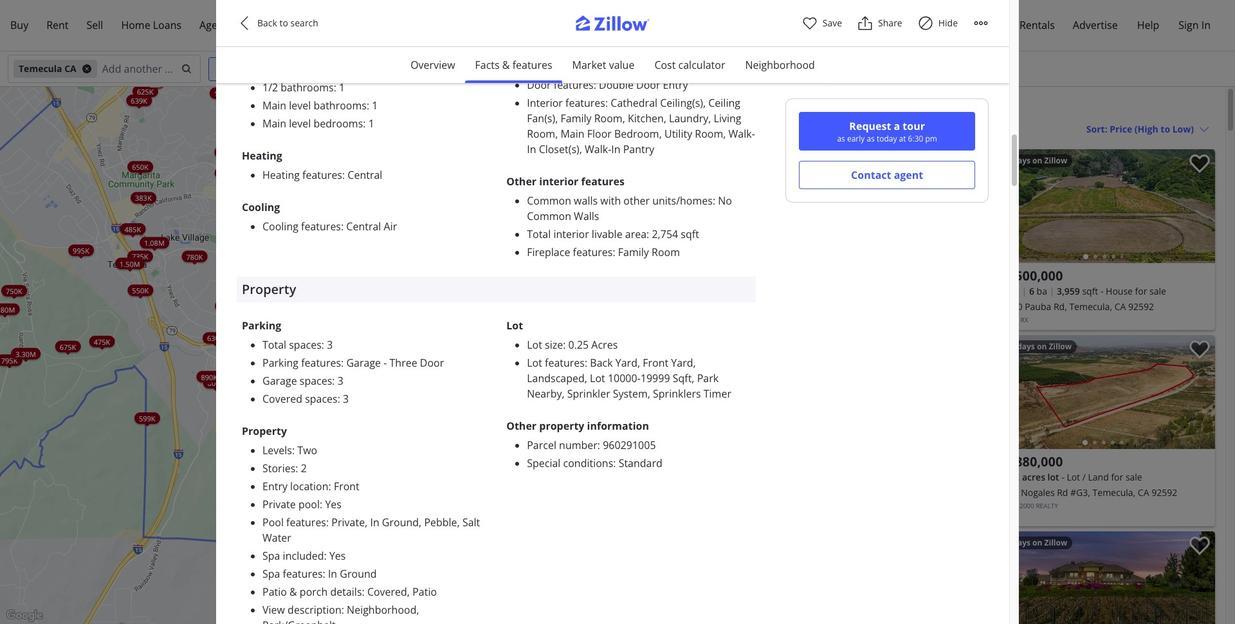 Task type: locate. For each thing, give the bounding box(es) containing it.
sell link
[[78, 10, 112, 41]]

0 horizontal spatial save this home image
[[961, 154, 982, 173]]

3.50m link
[[513, 243, 542, 255]]

875k link
[[342, 396, 368, 408]]

0 vertical spatial entry
[[663, 78, 688, 92]]

0 vertical spatial 4
[[318, 26, 324, 40]]

1 horizontal spatial front
[[643, 356, 669, 370]]

cost
[[655, 58, 676, 72]]

home loans
[[121, 18, 181, 32]]

in
[[1202, 18, 1211, 32], [527, 142, 536, 156], [611, 142, 621, 156], [370, 515, 379, 529], [328, 567, 337, 581]]

lot up 'sprinkler'
[[590, 371, 605, 385]]

1 vertical spatial sqft
[[1082, 285, 1099, 297]]

in down the floor
[[611, 142, 621, 156]]

temecula,
[[1070, 300, 1113, 313], [1093, 486, 1136, 499]]

1.80m link
[[267, 310, 297, 322]]

included
[[283, 549, 324, 563]]

1 vertical spatial other
[[506, 419, 537, 433]]

4 left units
[[235, 152, 239, 162]]

chevron left image down 80
[[770, 198, 785, 214]]

facts
[[475, 58, 500, 72]]

39100 pauba rd, temecula, ca 92592 realty rx
[[997, 300, 1154, 324]]

0 vertical spatial sale
[[1150, 285, 1167, 297]]

1.10m
[[425, 348, 446, 358]]

1 horizontal spatial yard,
[[671, 356, 696, 370]]

1 horizontal spatial 650k link
[[350, 291, 375, 303]]

2.25m link
[[366, 169, 396, 180]]

0 vertical spatial 3d
[[245, 147, 251, 153]]

2 horizontal spatial room,
[[695, 127, 726, 141]]

boundary
[[610, 104, 654, 116]]

features inside total interior livable area : 2,754 sqft fireplace features : family room
[[573, 245, 613, 259]]

0 horizontal spatial back
[[257, 17, 277, 29]]

1 vertical spatial 780k
[[186, 251, 203, 261]]

rentals
[[1020, 18, 1055, 32]]

common up fireplace
[[527, 209, 571, 223]]

0 vertical spatial interior
[[506, 58, 546, 73]]

for right land
[[1111, 471, 1124, 483]]

sqft inside total interior livable area : 2,754 sqft fireplace features : family room
[[681, 227, 699, 241]]

back
[[257, 17, 277, 29], [590, 356, 613, 370]]

manage
[[979, 18, 1017, 32]]

2 vertical spatial bathrooms
[[314, 98, 367, 112]]

0 vertical spatial -
[[1101, 285, 1104, 297]]

0 vertical spatial heating
[[242, 149, 282, 163]]

1 horizontal spatial temecula
[[766, 99, 826, 116]]

common walls with other units/homes :
[[527, 194, 718, 208]]

lot up landscaped,
[[527, 356, 542, 370]]

features
[[569, 26, 609, 40], [513, 58, 552, 72], [549, 58, 592, 73], [554, 78, 594, 92], [566, 96, 605, 110], [302, 168, 342, 182], [581, 174, 625, 188], [301, 219, 341, 233], [573, 245, 613, 259], [301, 356, 341, 370], [545, 356, 585, 370], [286, 515, 326, 529], [283, 567, 323, 581]]

livable
[[592, 227, 623, 241]]

save
[[823, 17, 842, 29]]

share
[[878, 17, 903, 29]]

0 horizontal spatial 639k
[[131, 95, 147, 105]]

599k
[[139, 413, 155, 423]]

0 vertical spatial temecula,
[[1070, 300, 1113, 313]]

1.50m link up 565k link
[[264, 312, 294, 324]]

1 vertical spatial sale
[[1126, 471, 1143, 483]]

565k
[[279, 325, 295, 335]]

yard, up sqft,
[[671, 356, 696, 370]]

1 vertical spatial spa
[[263, 567, 280, 581]]

- up 39100 pauba rd, temecula, ca 92592 link at the right
[[1101, 285, 1104, 297]]

& right to
[[297, 7, 304, 21]]

temecula inside filters element
[[19, 62, 62, 75]]

3d
[[245, 147, 251, 153], [281, 159, 287, 165], [238, 355, 244, 361]]

- right the lot
[[1062, 471, 1065, 483]]

tour inside 3d tour 540k
[[245, 355, 258, 361]]

zillow
[[816, 155, 839, 166], [1045, 155, 1068, 166], [1049, 341, 1072, 352], [1045, 537, 1068, 548]]

1 vertical spatial entry
[[263, 479, 288, 493]]

chevron right image inside the property images, use arrow keys to navigate, image 1 of 69 group
[[1194, 581, 1209, 596]]

chevron left image inside the property images, use arrow keys to navigate, image 1 of 69 group
[[998, 581, 1014, 596]]

0 vertical spatial garage
[[346, 356, 381, 370]]

other for other interior features
[[506, 174, 537, 188]]

interior down 11.0m in the top left of the page
[[554, 227, 589, 241]]

google image
[[3, 607, 46, 624]]

private
[[263, 497, 296, 511]]

1 vertical spatial front
[[334, 479, 360, 493]]

yard, up 10000-
[[616, 356, 640, 370]]

level up 640k
[[289, 98, 311, 112]]

0 vertical spatial chevron right image
[[965, 198, 980, 214]]

total down 580k
[[263, 338, 286, 352]]

new
[[240, 130, 250, 135]]

zillow down 39100 pauba rd, temecula, ca 92592 realty rx
[[1049, 341, 1072, 352]]

0 vertical spatial back
[[257, 17, 277, 29]]

chevron right image inside property images, use arrow keys to navigate, image 1 of 5 "group"
[[1194, 384, 1209, 400]]

1 horizontal spatial realty
[[1036, 501, 1058, 510]]

zillow right 80
[[816, 155, 839, 166]]

1 horizontal spatial 639k
[[285, 263, 301, 273]]

lot left /
[[1067, 471, 1080, 483]]

remove tag image
[[82, 64, 92, 74]]

0 vertical spatial 639k
[[131, 95, 147, 105]]

as left early
[[837, 133, 845, 144]]

chevron down image
[[561, 64, 571, 74], [1199, 124, 1210, 134]]

0 vertical spatial save this home image
[[1190, 340, 1210, 359]]

door right three
[[420, 356, 444, 370]]

92592
[[1129, 300, 1154, 313], [1152, 486, 1178, 499]]

650k link up "383k"
[[127, 161, 153, 172]]

temecula inside main content
[[766, 99, 826, 116]]

- house for sale
[[1101, 285, 1167, 297]]

days right 68
[[1013, 537, 1031, 548]]

door
[[527, 78, 551, 92], [636, 78, 660, 92], [420, 356, 444, 370]]

0 horizontal spatial 639k link
[[126, 94, 152, 106]]

ca right #g3,
[[1138, 486, 1149, 499]]

family down interior features :
[[561, 111, 592, 125]]

interior for other
[[539, 174, 579, 188]]

acres
[[1022, 471, 1046, 483]]

& inside button
[[502, 58, 510, 72]]

zillow for 490 days on zillow
[[1049, 341, 1072, 352]]

0 horizontal spatial total
[[263, 338, 286, 352]]

lot inside $5,880,000 48.52 acres lot - lot / land for sale
[[1067, 471, 1080, 483]]

sqft right 2,754 at right
[[681, 227, 699, 241]]

lot down '4.00m' link
[[506, 318, 523, 333]]

780k down 640k
[[277, 164, 293, 174]]

0 horizontal spatial walk-
[[585, 142, 611, 156]]

in right sign
[[1202, 18, 1211, 32]]

features inside heating heating features : central
[[302, 168, 342, 182]]

chevron right image for 80 days on zillow
[[965, 198, 980, 214]]

0 vertical spatial level
[[289, 98, 311, 112]]

common inside no common walls
[[527, 209, 571, 223]]

yes
[[325, 497, 342, 511], [329, 549, 346, 563]]

790k
[[335, 503, 352, 513]]

door features : double door entry
[[527, 78, 688, 92]]

0 horizontal spatial sqft
[[681, 227, 699, 241]]

in right private,
[[370, 515, 379, 529]]

0 vertical spatial common
[[527, 194, 571, 208]]

1 common from the top
[[527, 194, 571, 208]]

2 other from the top
[[506, 419, 537, 433]]

zillow right 68
[[1045, 537, 1068, 548]]

walk- down the floor
[[585, 142, 611, 156]]

on for 80
[[804, 155, 814, 166]]

1 vertical spatial yes
[[329, 549, 346, 563]]

other
[[624, 194, 650, 208]]

front up 790k
[[334, 479, 360, 493]]

main content
[[753, 87, 1226, 624]]

2 save this home image from the left
[[1190, 154, 1210, 173]]

front inside back yard, front yard, landscaped, lot 10000-19999 sqft, park nearby, sprinkler system, sprinklers timer
[[643, 356, 669, 370]]

rd
[[1057, 486, 1068, 499]]

chevron right image inside property images, use arrow keys to navigate, image 1 of 21 group
[[965, 198, 980, 214]]

1 horizontal spatial chevron down image
[[1199, 124, 1210, 134]]

0 horizontal spatial chevron down image
[[561, 64, 571, 74]]

patio up view
[[263, 585, 287, 599]]

walk- down living
[[729, 127, 755, 141]]

yes up private,
[[325, 497, 342, 511]]

2.20m link
[[396, 227, 425, 239]]

back inside back yard, front yard, landscaped, lot 10000-19999 sqft, park nearby, sprinkler system, sprinklers timer
[[590, 356, 613, 370]]

market
[[572, 58, 606, 72]]

walls
[[574, 194, 598, 208]]

temecula up results
[[766, 99, 826, 116]]

interior for interior features
[[506, 58, 546, 73]]

1 vertical spatial 650k
[[354, 292, 371, 302]]

lot for lot size : 0.25 acres
[[527, 338, 542, 352]]

new link
[[222, 128, 253, 146]]

chevron right image for 68 days on zillow
[[1194, 581, 1209, 596]]

0 vertical spatial 780k
[[277, 164, 293, 174]]

sale right house on the right of the page
[[1150, 285, 1167, 297]]

for right house on the right of the page
[[1135, 285, 1148, 297]]

599k link
[[134, 412, 160, 424]]

0 vertical spatial chevron down image
[[561, 64, 571, 74]]

entry up ceiling(s), on the right of page
[[663, 78, 688, 92]]

0 vertical spatial parking
[[242, 318, 281, 333]]

chevron left image
[[237, 15, 252, 31]]

1 vertical spatial bedrooms
[[263, 26, 312, 40]]

1 vertical spatial 625k
[[266, 265, 283, 275]]

bedrooms for bedrooms : 4 bathrooms : 3
[[263, 26, 312, 40]]

1 horizontal spatial total
[[527, 227, 551, 241]]

property images, use arrow keys to navigate, image 1 of 5 group
[[992, 335, 1215, 452]]

2 horizontal spatial -
[[1101, 285, 1104, 297]]

0 horizontal spatial entry
[[263, 479, 288, 493]]

main
[[263, 98, 286, 112], [263, 116, 286, 131], [561, 127, 585, 141]]

180k link
[[223, 151, 248, 162]]

total inside total interior livable area : 2,754 sqft fireplace features : family room
[[527, 227, 551, 241]]

1 vertical spatial 650k link
[[350, 291, 375, 303]]

: inside cooling cooling features : central air
[[341, 219, 344, 233]]

sprinkler
[[567, 387, 610, 401]]

cooling cooling features : central air
[[242, 200, 397, 233]]

1 horizontal spatial family
[[618, 245, 649, 259]]

sqft up 39100 pauba rd, temecula, ca 92592 link at the right
[[1082, 285, 1099, 297]]

4 down 'bedrooms & bathrooms'
[[318, 26, 324, 40]]

0 horizontal spatial patio
[[263, 585, 287, 599]]

2 horizontal spatial 3d
[[281, 159, 287, 165]]

2 save this home image from the top
[[1190, 537, 1210, 555]]

1 vertical spatial chevron right image
[[1194, 384, 1209, 400]]

temecula, down 3,959 sqft
[[1070, 300, 1113, 313]]

chevron left image for 80 days on zillow
[[770, 198, 785, 214]]

0 vertical spatial spa
[[263, 549, 280, 563]]

ca down house on the right of the page
[[1115, 300, 1126, 313]]

lot inside back yard, front yard, landscaped, lot 10000-19999 sqft, park nearby, sprinkler system, sprinklers timer
[[590, 371, 605, 385]]

zillow right 41
[[1045, 155, 1068, 166]]

days for 68
[[1013, 537, 1031, 548]]

overview button
[[400, 47, 466, 83]]

rd,
[[1054, 300, 1067, 313]]

zillow logo image
[[566, 15, 669, 38]]

family down area
[[618, 245, 649, 259]]

total up 3.50m
[[527, 227, 551, 241]]

0 horizontal spatial yard,
[[616, 356, 640, 370]]

total
[[527, 227, 551, 241], [263, 338, 286, 352]]

0 horizontal spatial garage
[[263, 374, 297, 388]]

temecula for temecula ca luxury homes
[[766, 99, 826, 116]]

realty down the 39100
[[997, 315, 1019, 324]]

0 horizontal spatial sale
[[1126, 471, 1143, 483]]

in inside spa included : yes spa features : in ground patio & porch details : covered, patio
[[328, 567, 337, 581]]

realty down nogales
[[1036, 501, 1058, 510]]

spaces up 669k link
[[300, 374, 332, 388]]

1 horizontal spatial 3d
[[245, 147, 251, 153]]

level
[[289, 98, 311, 112], [289, 116, 311, 131]]

interior up 5.88m
[[506, 58, 546, 73]]

1 horizontal spatial 780k
[[277, 164, 293, 174]]

ca left remove tag icon
[[64, 62, 76, 75]]

1 horizontal spatial sale
[[1150, 285, 1167, 297]]

& inside spa included : yes spa features : in ground patio & porch details : covered, patio
[[290, 585, 297, 599]]

3d inside 3d tour 540k
[[238, 355, 244, 361]]

sale up the 0 los nogales rd #g3, temecula, ca 92592 link
[[1126, 471, 1143, 483]]

0 vertical spatial temecula
[[19, 62, 62, 75]]

central right 788k
[[348, 168, 382, 182]]

875k
[[347, 397, 363, 407]]

entry down stories
[[263, 479, 288, 493]]

save this home image
[[961, 154, 982, 173], [1190, 154, 1210, 173]]

share image
[[858, 15, 873, 31]]

3d inside 180k 3d tour 4 units
[[245, 147, 251, 153]]

days right 41
[[1013, 155, 1031, 166]]

1 horizontal spatial 4
[[318, 26, 324, 40]]

1 vertical spatial back
[[590, 356, 613, 370]]

& for facts
[[502, 58, 510, 72]]

1.50m link down 1.08m link
[[115, 257, 145, 269]]

family inside total interior livable area : 2,754 sqft fireplace features : family room
[[618, 245, 649, 259]]

0 los nogales rd #g3, temecula, ca 92592 image
[[992, 335, 1215, 449]]

tour for 540k
[[245, 355, 258, 361]]

- inside $5,880,000 48.52 acres lot - lot / land for sale
[[1062, 471, 1065, 483]]

1 vertical spatial central
[[346, 219, 381, 233]]

0 vertical spatial 92592
[[1129, 300, 1154, 313]]

days for 490
[[1017, 341, 1035, 352]]

on right 80
[[804, 155, 814, 166]]

other inside other property information parcel number : 960291005 special conditions : standard
[[506, 419, 537, 433]]

1 horizontal spatial patio
[[413, 585, 437, 599]]

485k link
[[120, 223, 146, 235]]

link
[[360, 237, 394, 254], [356, 240, 387, 258], [262, 242, 293, 260], [346, 336, 377, 353], [221, 369, 251, 386], [358, 372, 389, 389], [345, 403, 376, 420], [339, 415, 369, 432]]

in inside private, in ground, pebble, salt water
[[370, 515, 379, 529]]

central inside cooling cooling features : central air
[[346, 219, 381, 233]]

center
[[706, 104, 735, 116]]

2 common from the top
[[527, 209, 571, 223]]

1 as from the left
[[837, 133, 845, 144]]

central for central air
[[346, 219, 381, 233]]

1 vertical spatial 639k
[[285, 263, 301, 273]]

:
[[312, 26, 315, 40], [609, 26, 612, 40], [316, 44, 319, 58], [594, 78, 596, 92], [334, 80, 336, 94], [605, 96, 608, 110], [367, 98, 369, 112], [363, 116, 366, 131], [342, 168, 345, 182], [713, 194, 716, 208], [341, 219, 344, 233], [647, 227, 649, 241], [613, 245, 616, 259], [322, 338, 324, 352], [563, 338, 566, 352], [341, 356, 344, 370], [585, 356, 588, 370], [332, 374, 335, 388], [338, 392, 340, 406], [598, 438, 600, 452], [292, 443, 295, 457], [613, 456, 616, 470], [296, 461, 298, 475], [328, 479, 331, 493], [320, 497, 322, 511], [326, 515, 329, 529], [324, 549, 327, 563], [323, 567, 325, 581], [362, 585, 365, 599], [341, 603, 344, 617]]

interior for total
[[554, 227, 589, 241]]

chevron right image
[[965, 198, 980, 214], [1194, 384, 1209, 400], [1194, 581, 1209, 596]]

on right 68
[[1033, 537, 1043, 548]]

1/2
[[263, 80, 278, 94]]

tour inside 3d tour 780k
[[288, 159, 301, 165]]

common up 11.0m in the top left of the page
[[527, 194, 571, 208]]

property up levels
[[242, 424, 287, 438]]

door inside parking total spaces : 3 parking features : garage - three door garage spaces : 3 covered spaces : 3
[[420, 356, 444, 370]]

0 horizontal spatial 4
[[235, 152, 239, 162]]

0 los nogales rd #g3, temecula, ca 92592 link
[[997, 485, 1210, 501]]

central
[[348, 168, 382, 182], [346, 219, 381, 233]]

interior inside total interior livable area : 2,754 sqft fireplace features : family room
[[554, 227, 589, 241]]

0 vertical spatial bathrooms
[[307, 7, 364, 21]]

level down 825k link
[[289, 116, 311, 131]]

on right 490
[[1037, 341, 1047, 352]]

2 vertical spatial 3d
[[238, 355, 244, 361]]

1 horizontal spatial save this home image
[[1190, 154, 1210, 173]]

chevron left image inside property images, use arrow keys to navigate, image 1 of 21 group
[[770, 198, 785, 214]]

chevron left image down 41
[[998, 198, 1014, 214]]

temecula ca
[[19, 62, 76, 75]]

re-center button
[[685, 97, 743, 123]]

central up "980k 995k"
[[346, 219, 381, 233]]

4.89m
[[588, 199, 608, 208]]

$5,880,000
[[997, 453, 1063, 470]]

interior down 'closet(s),'
[[539, 174, 579, 188]]

landscaped,
[[527, 371, 587, 385]]

2 vertical spatial &
[[290, 585, 297, 599]]

remove boundary
[[572, 104, 654, 116]]

chevron left image for 68 days on zillow
[[998, 581, 1014, 596]]

3d left 569k
[[238, 355, 244, 361]]

chevron left image inside property images, use arrow keys to navigate, image 1 of 5 "group"
[[998, 384, 1014, 400]]

650k up "383k"
[[132, 162, 148, 171]]

3d inside 3d tour 780k
[[281, 159, 287, 165]]

parking
[[242, 318, 281, 333], [263, 356, 299, 370]]

1.50m
[[214, 88, 235, 98], [120, 258, 140, 268], [538, 299, 559, 309], [269, 313, 289, 323]]

property images, use arrow keys to navigate, image 1 of 41 group
[[992, 149, 1215, 266]]

- left three
[[384, 356, 387, 370]]

1.50m link down 4.00m
[[534, 298, 563, 310]]

park/greenbelt
[[263, 618, 336, 624]]

1 vertical spatial -
[[384, 356, 387, 370]]

chevron left image down 490
[[998, 384, 1014, 400]]

800k inside 799k 800k
[[328, 402, 344, 412]]

3d for 540k
[[238, 355, 244, 361]]

1 horizontal spatial 639k link
[[280, 262, 306, 274]]

& left porch
[[290, 585, 297, 599]]

0
[[997, 486, 1002, 499]]

yes up ground
[[329, 549, 346, 563]]

2 horizontal spatial door
[[636, 78, 660, 92]]

chevron left image
[[770, 198, 785, 214], [998, 198, 1014, 214], [998, 384, 1014, 400], [998, 581, 1014, 596]]

spa down water
[[263, 549, 280, 563]]

1 horizontal spatial sqft
[[1082, 285, 1099, 297]]

lot left size
[[527, 338, 542, 352]]

1 horizontal spatial 625k link
[[262, 264, 287, 276]]

room, up the floor
[[594, 111, 625, 125]]

total inside parking total spaces : 3 parking features : garage - three door garage spaces : 3 covered spaces : 3
[[263, 338, 286, 352]]

interior down "5.88m" link
[[527, 96, 563, 110]]

bedrooms inside bedrooms : 4 bathrooms : 3
[[263, 26, 312, 40]]

ca inside "0 los nogales rd #g3, temecula, ca 92592 remax 2000 realty"
[[1138, 486, 1149, 499]]

spa up view
[[263, 567, 280, 581]]

pantry
[[623, 142, 655, 156]]

39100 pauba rd, temecula, ca 92592 image
[[992, 149, 1215, 263]]

1 other from the top
[[506, 174, 537, 188]]

on for 490
[[1037, 341, 1047, 352]]

chevron right image
[[1194, 198, 1209, 214]]

1.08m link
[[140, 237, 169, 248]]

manage rentals
[[979, 18, 1055, 32]]

chevron left image down 68
[[998, 581, 1014, 596]]

temecula
[[19, 62, 62, 75], [766, 99, 826, 116]]

pool
[[298, 497, 320, 511]]

on right 41
[[1033, 155, 1043, 166]]

1 vertical spatial interior
[[554, 227, 589, 241]]

back left to
[[257, 17, 277, 29]]

0 vertical spatial tour
[[252, 147, 265, 153]]

1 vertical spatial tour
[[288, 159, 301, 165]]

1 property from the top
[[242, 280, 296, 298]]

180k 3d tour 4 units
[[227, 147, 265, 162]]

close image
[[659, 106, 668, 115]]

chevron left image for 41 days on zillow
[[998, 198, 1014, 214]]

on for 41
[[1033, 155, 1043, 166]]

laundry,
[[669, 111, 711, 125]]

4 inside bedrooms : 4 bathrooms : 3
[[318, 26, 324, 40]]

door up cathedral
[[636, 78, 660, 92]]

remove boundary button
[[560, 97, 680, 123]]

days right 80
[[784, 155, 802, 166]]

3d right units
[[281, 159, 287, 165]]

advertise
[[1073, 18, 1118, 32]]

& right facts
[[502, 58, 510, 72]]

door down interior features
[[527, 78, 551, 92]]

save this home image up chevron right icon
[[1190, 154, 1210, 173]]

3d right 180k
[[245, 147, 251, 153]]

6:30
[[908, 133, 924, 144]]

800k link
[[266, 89, 292, 101], [296, 289, 322, 301], [203, 377, 229, 388], [323, 401, 349, 413]]

1 vertical spatial &
[[502, 58, 510, 72]]

back down the acres
[[590, 356, 613, 370]]

ca left luxury
[[829, 99, 846, 116]]

features inside cooling cooling features : central air
[[301, 219, 341, 233]]

1 horizontal spatial as
[[867, 133, 875, 144]]

central inside heating heating features : central
[[348, 168, 382, 182]]

for inside $5,880,000 48.52 acres lot - lot / land for sale
[[1111, 471, 1124, 483]]

sign in link
[[1170, 10, 1220, 41]]

parking up 670k link
[[242, 318, 281, 333]]

patio right covered,
[[413, 585, 437, 599]]

room, down fan(s),
[[527, 127, 558, 141]]

spaces down 580k
[[289, 338, 322, 352]]

1.80m
[[272, 311, 292, 321]]

days right 490
[[1017, 341, 1035, 352]]

0 vertical spatial sqft
[[681, 227, 699, 241]]

1 vertical spatial temecula
[[766, 99, 826, 116]]

2 property from the top
[[242, 424, 287, 438]]

lot size : 0.25 acres
[[527, 338, 618, 352]]

lot for lot features :
[[527, 356, 542, 370]]

family
[[561, 111, 592, 125], [618, 245, 649, 259]]

1 save this home image from the left
[[961, 154, 982, 173]]

780k inside 3d tour 780k
[[277, 164, 293, 174]]

1 vertical spatial property
[[242, 424, 287, 438]]

realty inside 39100 pauba rd, temecula, ca 92592 realty rx
[[997, 315, 1019, 324]]

temecula for temecula ca
[[19, 62, 62, 75]]

1 horizontal spatial 650k
[[354, 292, 371, 302]]

save this home image
[[1190, 340, 1210, 359], [1190, 537, 1210, 555]]

0 horizontal spatial family
[[561, 111, 592, 125]]

1 vertical spatial for
[[1111, 471, 1124, 483]]

4.00m
[[526, 264, 547, 273]]



Task type: vqa. For each thing, say whether or not it's contained in the screenshot.


Task type: describe. For each thing, give the bounding box(es) containing it.
filters element
[[0, 51, 1235, 87]]

785k link
[[313, 377, 338, 389]]

chevron right image for 490 days on zillow
[[1194, 384, 1209, 400]]

view description :
[[263, 603, 347, 617]]

tour for 780k
[[288, 159, 301, 165]]

neighborhood button
[[735, 47, 825, 83]]

0 horizontal spatial room,
[[527, 127, 558, 141]]

days for 80
[[784, 155, 802, 166]]

383k
[[135, 193, 152, 202]]

chevron down image
[[460, 64, 471, 74]]

heart image
[[802, 15, 818, 31]]

chevron down image inside filters element
[[561, 64, 571, 74]]

view
[[263, 603, 285, 617]]

0 horizontal spatial 650k
[[132, 162, 148, 171]]

39100
[[997, 300, 1023, 313]]

property images, use arrow keys to navigate, image 1 of 21 group
[[763, 149, 987, 263]]

realty inside "0 los nogales rd #g3, temecula, ca 92592 remax 2000 realty"
[[1036, 501, 1058, 510]]

1 vertical spatial parking
[[263, 356, 299, 370]]

980k
[[610, 240, 627, 250]]

980k 995k
[[73, 240, 627, 255]]

540k
[[234, 360, 251, 370]]

0 vertical spatial cooling
[[242, 200, 280, 214]]

interior features
[[506, 58, 592, 73]]

market value button
[[562, 47, 645, 83]]

1 vertical spatial 639k link
[[280, 262, 306, 274]]

system,
[[613, 387, 650, 401]]

features inside button
[[513, 58, 552, 72]]

1 level from the top
[[289, 98, 311, 112]]

37028 de portola rd, temecula, ca 92592 image
[[992, 531, 1215, 624]]

sqft,
[[673, 371, 695, 385]]

neighborhood, park/greenbelt
[[263, 603, 419, 624]]

sign in
[[1179, 18, 1211, 32]]

zillow for 68 days on zillow
[[1045, 537, 1068, 548]]

interior for interior features :
[[527, 96, 563, 110]]

features inside parking total spaces : 3 parking features : garage - three door garage spaces : 3 covered spaces : 3
[[301, 356, 341, 370]]

795k
[[1, 355, 18, 365]]

1 save this home image from the top
[[1190, 340, 1210, 359]]

785k 788k
[[317, 164, 347, 388]]

luxury
[[849, 99, 892, 116]]

680k link
[[273, 344, 298, 356]]

with
[[600, 194, 621, 208]]

3.50m
[[517, 244, 537, 254]]

4.89m link
[[584, 198, 613, 209]]

0 vertical spatial 625k link
[[133, 85, 158, 97]]

bedrooms for bedrooms & bathrooms
[[242, 7, 294, 21]]

to
[[280, 17, 288, 29]]

1 horizontal spatial walk-
[[729, 127, 755, 141]]

3,959 sqft
[[1057, 285, 1099, 297]]

2 as from the left
[[867, 133, 875, 144]]

1 vertical spatial heating
[[263, 168, 300, 182]]

750k
[[6, 286, 22, 295]]

1 vertical spatial bathrooms
[[281, 80, 334, 94]]

calculator
[[679, 58, 725, 72]]

0 vertical spatial 625k
[[137, 86, 153, 96]]

request
[[850, 119, 891, 133]]

entry inside levels : two stories : 2 entry location : front private pool : yes
[[263, 479, 288, 493]]

family inside "cathedral ceiling(s), ceiling fan(s), family room, kitchen, laundry, living room, main floor bedroom, utility room, walk- in closet(s), walk-in pantry"
[[561, 111, 592, 125]]

2 yard, from the left
[[671, 356, 696, 370]]

closet(s),
[[539, 142, 582, 156]]

zillow for 80 days on zillow
[[816, 155, 839, 166]]

front inside levels : two stories : 2 entry location : front private pool : yes
[[334, 479, 360, 493]]

lot
[[1048, 471, 1059, 483]]

other property information parcel number : 960291005 special conditions : standard
[[506, 419, 663, 470]]

$5,880,000 48.52 acres lot - lot / land for sale
[[997, 453, 1143, 483]]

1 yard, from the left
[[616, 356, 640, 370]]

1 spa from the top
[[263, 549, 280, 563]]

3d for 780k
[[281, 159, 287, 165]]

zillow for 41 days on zillow
[[1045, 155, 1068, 166]]

market value
[[572, 58, 635, 72]]

725k link
[[360, 261, 386, 273]]

re-center
[[692, 104, 735, 116]]

agent
[[200, 18, 227, 32]]

2 vertical spatial spaces
[[305, 392, 338, 406]]

725k
[[365, 262, 381, 272]]

5.88m link
[[532, 84, 562, 95]]

homes
[[895, 99, 939, 116]]

1 horizontal spatial entry
[[663, 78, 688, 92]]

early
[[847, 133, 865, 144]]

1 horizontal spatial for
[[1135, 285, 1148, 297]]

799k
[[311, 266, 328, 275]]

565k link
[[274, 324, 300, 336]]

490 days on zillow
[[1002, 341, 1072, 352]]

1 vertical spatial spaces
[[300, 374, 332, 388]]

search image
[[181, 64, 192, 74]]

private, in ground, pebble, salt water
[[263, 515, 480, 545]]

bedrooms
[[314, 116, 363, 131]]

features inside spa included : yes spa features : in ground patio & porch details : covered, patio
[[283, 567, 323, 581]]

129 results
[[766, 122, 813, 134]]

bedroom,
[[614, 127, 662, 141]]

1 vertical spatial cooling
[[263, 219, 298, 233]]

2.58m link
[[215, 300, 244, 311]]

1 vertical spatial 1
[[372, 98, 378, 112]]

neighborhood,
[[347, 603, 419, 617]]

ca inside 39100 pauba rd, temecula, ca 92592 realty rx
[[1115, 300, 1126, 313]]

2 vertical spatial 1
[[368, 116, 374, 131]]

more image
[[974, 15, 989, 31]]

hide image
[[918, 15, 933, 31]]

585k
[[249, 398, 265, 407]]

temecula, inside "0 los nogales rd #g3, temecula, ca 92592 remax 2000 realty"
[[1093, 486, 1136, 499]]

property images, use arrow keys to navigate, image 1 of 69 group
[[992, 531, 1215, 624]]

agent finder link
[[191, 10, 268, 41]]

6 ba
[[1029, 285, 1047, 297]]

back to search link
[[237, 15, 333, 31]]

buy link
[[1, 10, 37, 41]]

2 spa from the top
[[263, 567, 280, 581]]

68
[[1002, 537, 1011, 548]]

days for 41
[[1013, 155, 1031, 166]]

180k
[[227, 152, 244, 161]]

1 vertical spatial walk-
[[585, 142, 611, 156]]

36400 de portola rd, temecula, ca 92592 image
[[763, 149, 987, 263]]

0.25
[[568, 338, 589, 352]]

standard
[[619, 456, 663, 470]]

1 vertical spatial 625k link
[[262, 264, 287, 276]]

580k link
[[274, 326, 300, 338]]

sale inside $5,880,000 48.52 acres lot - lot / land for sale
[[1126, 471, 1143, 483]]

home loans link
[[112, 10, 191, 41]]

1 horizontal spatial room,
[[594, 111, 625, 125]]

at
[[899, 133, 906, 144]]

0 vertical spatial 1
[[339, 80, 345, 94]]

1.50m up 565k link
[[269, 313, 289, 323]]

1.50m link up new link
[[210, 87, 239, 99]]

tour
[[903, 119, 925, 133]]

lot features :
[[527, 356, 590, 370]]

1.64m
[[660, 118, 680, 127]]

490
[[1002, 341, 1015, 352]]

total interior livable area : 2,754 sqft fireplace features : family room
[[527, 227, 699, 259]]

back for to
[[257, 17, 277, 29]]

main navigation
[[0, 0, 1235, 51]]

3,959
[[1057, 285, 1080, 297]]

cost calculator button
[[644, 47, 736, 83]]

345k link
[[608, 247, 633, 258]]

central for central
[[348, 168, 382, 182]]

39100 pauba rd, temecula, ca 92592 link
[[997, 299, 1210, 315]]

1 horizontal spatial door
[[527, 78, 551, 92]]

1 patio from the left
[[263, 585, 287, 599]]

tour inside 180k 3d tour 4 units
[[252, 147, 265, 153]]

on for 68
[[1033, 537, 1043, 548]]

- inside parking total spaces : 3 parking features : garage - three door garage spaces : 3 covered spaces : 3
[[384, 356, 387, 370]]

chevron left image for 490 days on zillow
[[998, 384, 1014, 400]]

669k
[[293, 403, 309, 413]]

skip link list tab list
[[400, 47, 825, 84]]

2 level from the top
[[289, 116, 311, 131]]

parcel
[[527, 438, 557, 452]]

temecula, inside 39100 pauba rd, temecula, ca 92592 realty rx
[[1070, 300, 1113, 313]]

yes inside levels : two stories : 2 entry location : front private pool : yes
[[325, 497, 342, 511]]

0 vertical spatial spaces
[[289, 338, 322, 352]]

1.50m down 1.08m link
[[120, 258, 140, 268]]

in inside navigation
[[1202, 18, 1211, 32]]

640k
[[274, 116, 291, 126]]

0 vertical spatial 639k link
[[126, 94, 152, 106]]

0 horizontal spatial 650k link
[[127, 161, 153, 172]]

569k
[[246, 357, 263, 366]]

in left 'closet(s),'
[[527, 142, 536, 156]]

laundry features : inside
[[527, 26, 643, 40]]

map region
[[0, 49, 916, 624]]

1.50m down 4.00m
[[538, 299, 559, 309]]

other for other property information parcel number : 960291005 special conditions : standard
[[506, 419, 537, 433]]

4 inside 180k 3d tour 4 units
[[235, 152, 239, 162]]

0 los nogales rd #g3, temecula, ca 92592 remax 2000 realty
[[997, 486, 1178, 510]]

stories
[[263, 461, 296, 475]]

569k link
[[242, 356, 267, 367]]

41
[[1002, 155, 1011, 166]]

3 inside bedrooms : 4 bathrooms : 3
[[321, 44, 327, 58]]

980k link
[[606, 240, 631, 251]]

894k link
[[364, 350, 389, 362]]

2.58m
[[220, 301, 240, 311]]

clear field image
[[180, 64, 190, 74]]

1.50m up new link
[[214, 88, 235, 98]]

main inside "cathedral ceiling(s), ceiling fan(s), family room, kitchen, laundry, living room, main floor bedroom, utility room, walk- in closet(s), walk-in pantry"
[[561, 127, 585, 141]]

799k 800k
[[311, 266, 344, 412]]

92592 inside "0 los nogales rd #g3, temecula, ca 92592 remax 2000 realty"
[[1152, 486, 1178, 499]]

92592 inside 39100 pauba rd, temecula, ca 92592 realty rx
[[1129, 300, 1154, 313]]

2 patio from the left
[[413, 585, 437, 599]]

porch
[[300, 585, 328, 599]]

back for yard,
[[590, 356, 613, 370]]

894k
[[368, 351, 385, 361]]

lot for lot
[[506, 318, 523, 333]]

results
[[783, 122, 813, 134]]

: inside heating heating features : central
[[342, 168, 345, 182]]

yes inside spa included : yes spa features : in ground patio & porch details : covered, patio
[[329, 549, 346, 563]]

ca inside filters element
[[64, 62, 76, 75]]

special
[[527, 456, 561, 470]]

sqft inside main content
[[1082, 285, 1099, 297]]

pm
[[926, 133, 937, 144]]

sell
[[87, 18, 103, 32]]

air
[[384, 219, 397, 233]]

890k
[[201, 372, 218, 381]]

129
[[766, 122, 781, 134]]

main content containing temecula ca luxury homes
[[753, 87, 1226, 624]]

room
[[652, 245, 680, 259]]

& for bedrooms
[[297, 7, 304, 21]]



